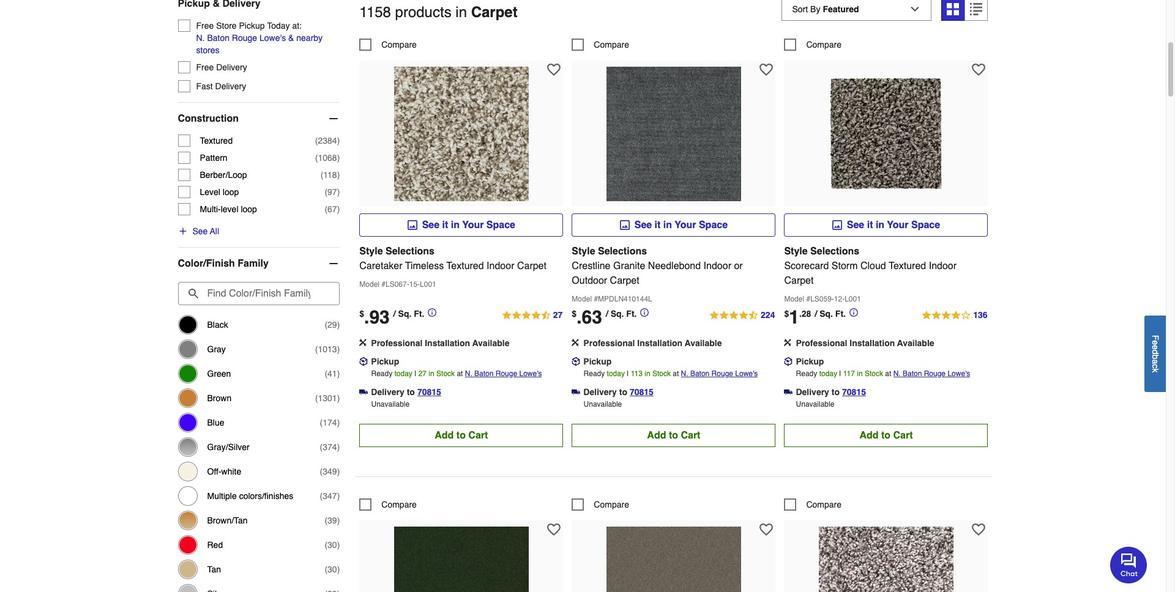 Task type: locate. For each thing, give the bounding box(es) containing it.
2 add to cart button from the left
[[572, 424, 776, 447]]

see it in your space for photos corresponding to style selections crestline granite needlebond indoor or outdoor carpet image
[[635, 220, 728, 231]]

see it in your space button
[[359, 213, 563, 237], [572, 213, 776, 237], [784, 213, 988, 237]]

2 horizontal spatial add to cart
[[860, 430, 913, 441]]

2 it from the left
[[655, 220, 661, 231]]

blue
[[207, 418, 224, 428]]

ft. inside the actual price $1.28 element
[[835, 309, 846, 319]]

1 70815 from the left
[[417, 387, 441, 397]]

ft.
[[414, 309, 424, 319], [626, 309, 637, 319], [835, 309, 846, 319]]

0 horizontal spatial unavailable
[[371, 400, 410, 409]]

2 add to cart from the left
[[647, 430, 701, 441]]

1 pickup image from the left
[[359, 357, 368, 366]]

your up 'style selections scorecard storm cloud textured indoor carpet'
[[887, 220, 909, 231]]

30 down '( 39 )'
[[327, 565, 337, 575]]

0 horizontal spatial it
[[442, 220, 448, 231]]

/ sq. ft. inside 'actual price $0.93' element
[[393, 309, 424, 319]]

2 horizontal spatial professional
[[796, 338, 847, 348]]

delivery to 70815 down 117
[[796, 387, 866, 397]]

0 horizontal spatial truck filled image
[[572, 388, 580, 397]]

style inside 'style selections scorecard storm cloud textured indoor carpet'
[[784, 246, 808, 257]]

0 horizontal spatial stock
[[436, 369, 455, 378]]

professional
[[371, 338, 423, 348], [584, 338, 635, 348], [796, 338, 847, 348]]

baton for ready today | 113 in stock at n. baton rouge lowe's
[[690, 369, 710, 378]]

2 horizontal spatial indoor
[[929, 261, 957, 272]]

2 horizontal spatial #
[[806, 295, 810, 303]]

2 / sq. ft. from the left
[[606, 309, 637, 319]]

1 delivery to 70815 from the left
[[371, 387, 441, 397]]

1 horizontal spatial $
[[572, 309, 577, 319]]

3 unavailable from the left
[[796, 400, 834, 409]]

indoor for needlebond
[[704, 261, 731, 272]]

assembly image
[[359, 339, 367, 346]]

it for photos corresponding to style selections crestline granite needlebond indoor or outdoor carpet image
[[655, 220, 661, 231]]

pickup for ready today | 117 in stock at n. baton rouge lowe's
[[796, 357, 824, 366]]

3 ready from the left
[[796, 369, 817, 378]]

pickup image
[[359, 357, 368, 366], [784, 357, 793, 366]]

2 minus image from the top
[[328, 258, 340, 270]]

colors/finishes
[[239, 491, 293, 501]]

| for 27
[[415, 369, 416, 378]]

actual price $0.63 element
[[572, 306, 649, 328]]

/ inside actual price $0.63 element
[[606, 309, 608, 319]]

1 vertical spatial 30
[[327, 565, 337, 575]]

stock
[[436, 369, 455, 378], [652, 369, 671, 378], [865, 369, 883, 378]]

# up .63
[[594, 295, 598, 303]]

3 professional installation available from the left
[[796, 338, 934, 348]]

style up crestline
[[572, 246, 595, 257]]

sq. down model # ls059-12-l001
[[820, 309, 833, 319]]

today for 113
[[607, 369, 625, 378]]

sq. down model # mpdln410144l
[[611, 309, 624, 319]]

1158 products in carpet
[[359, 4, 518, 21]]

0 horizontal spatial professional
[[371, 338, 423, 348]]

3 $ from the left
[[784, 309, 789, 319]]

1 ft. from the left
[[414, 309, 424, 319]]

( 1068 )
[[315, 153, 340, 163]]

1 $ from the left
[[359, 309, 364, 319]]

1 horizontal spatial model
[[572, 295, 592, 303]]

2 horizontal spatial see it in your space link
[[784, 213, 988, 237]]

0 horizontal spatial add
[[435, 430, 454, 441]]

multi-level loop
[[200, 204, 257, 214]]

l001 down timeless
[[420, 280, 436, 289]]

( for tan
[[325, 565, 327, 575]]

15 ) from the top
[[337, 540, 340, 550]]

1 horizontal spatial add
[[647, 430, 666, 441]]

2 n. baton rouge lowe's button from the left
[[681, 368, 758, 380]]

multiple colors/finishes
[[207, 491, 293, 501]]

1 horizontal spatial photos image
[[620, 220, 630, 230]]

2 style from the left
[[572, 246, 595, 257]]

0 horizontal spatial 70815 button
[[417, 386, 441, 398]]

1 / sq. ft. from the left
[[393, 309, 424, 319]]

1 horizontal spatial ready
[[584, 369, 605, 378]]

4.5 stars image
[[501, 308, 563, 323], [709, 308, 776, 323]]

berber/loop
[[200, 170, 247, 180]]

1 horizontal spatial n. baton rouge lowe's button
[[681, 368, 758, 380]]

1 horizontal spatial see it in your space link
[[572, 213, 776, 237]]

a
[[1151, 359, 1161, 364]]

see it in your space button up needlebond in the top right of the page
[[572, 213, 776, 237]]

available up ready today | 117 in stock at n. baton rouge lowe's
[[897, 338, 934, 348]]

1 horizontal spatial space
[[699, 220, 728, 231]]

) for blue
[[337, 418, 340, 428]]

loop up level on the top left of page
[[223, 187, 239, 197]]

1 photos image from the left
[[407, 220, 417, 230]]

2 horizontal spatial at
[[885, 369, 891, 378]]

#
[[382, 280, 386, 289], [594, 295, 598, 303], [806, 295, 810, 303]]

0 vertical spatial minus image
[[328, 113, 340, 125]]

( 1013 )
[[315, 345, 340, 354]]

ft. inside 'actual price $0.93' element
[[414, 309, 424, 319]]

rouge for ready today | 113 in stock at n. baton rouge lowe's
[[712, 369, 733, 378]]

70815 button down the ready today | 27 in stock at n. baton rouge lowe's
[[417, 386, 441, 398]]

2 horizontal spatial 70815 button
[[842, 386, 866, 398]]

all
[[210, 226, 219, 236]]

style selections believer shadow textured indoor carpet image
[[607, 527, 741, 593]]

ft. inside actual price $0.63 element
[[626, 309, 637, 319]]

2 horizontal spatial photos image
[[832, 220, 842, 230]]

heart outline image
[[547, 63, 561, 76], [547, 523, 561, 537], [760, 523, 773, 537]]

0 horizontal spatial see it in your space button
[[359, 213, 563, 237]]

1 30 from the top
[[327, 540, 337, 550]]

professional installation available
[[371, 338, 510, 348], [584, 338, 722, 348], [796, 338, 934, 348]]

style selections crestline granite needlebond indoor or outdoor carpet
[[572, 246, 743, 286]]

professional for 2nd assembly image from right
[[584, 338, 635, 348]]

style selections caretaker timeless textured indoor carpet image
[[394, 66, 529, 201]]

granite
[[613, 261, 645, 272]]

1 70815 button from the left
[[417, 386, 441, 398]]

8 ) from the top
[[337, 369, 340, 379]]

14 ) from the top
[[337, 516, 340, 526]]

0 horizontal spatial indoor
[[487, 261, 514, 272]]

$ .63
[[572, 306, 602, 328]]

family
[[238, 258, 269, 269]]

1 info image from the left
[[428, 308, 437, 317]]

see left all
[[193, 226, 208, 236]]

2 info image from the left
[[850, 308, 858, 317]]

.63
[[577, 306, 602, 328]]

2 truck filled image from the left
[[784, 388, 793, 397]]

add to cart button
[[359, 424, 563, 447], [572, 424, 776, 447], [784, 424, 988, 447]]

| left 113
[[627, 369, 629, 378]]

2 horizontal spatial selections
[[810, 246, 859, 257]]

0 horizontal spatial 70815
[[417, 387, 441, 397]]

1 available from the left
[[472, 338, 510, 348]]

scorecard
[[784, 261, 829, 272]]

Find Color/Finish Family text field
[[178, 282, 340, 305]]

( 30 ) down 39
[[325, 540, 340, 550]]

e
[[1151, 340, 1161, 345], [1151, 345, 1161, 350]]

sq. inside 'actual price $0.93' element
[[398, 309, 412, 319]]

baton for ready today | 117 in stock at n. baton rouge lowe's
[[903, 369, 922, 378]]

unavailable for ready today | 27 in stock at n. baton rouge lowe's
[[371, 400, 410, 409]]

1 horizontal spatial l001
[[845, 295, 861, 303]]

model for caretaker timeless textured indoor carpet
[[359, 280, 379, 289]]

3 | from the left
[[839, 369, 841, 378]]

12 ) from the top
[[337, 467, 340, 477]]

) down 39
[[337, 540, 340, 550]]

0 horizontal spatial cart
[[468, 430, 488, 441]]

3 photos image from the left
[[832, 220, 842, 230]]

3 style from the left
[[784, 246, 808, 257]]

ready right 41
[[371, 369, 392, 378]]

professional down 'actual price $0.93' element
[[371, 338, 423, 348]]

delivery to 70815 down 113
[[584, 387, 654, 397]]

lowe's down 4 stars image
[[948, 369, 970, 378]]

lowe's for ready today | 27 in stock at n. baton rouge lowe's
[[519, 369, 542, 378]]

2 selections from the left
[[598, 246, 647, 257]]

compare inside 5013333011 element
[[382, 40, 417, 49]]

113
[[631, 369, 643, 378]]

4 stars image
[[921, 308, 988, 323]]

l001 for storm
[[845, 295, 861, 303]]

your up style selections caretaker timeless textured indoor carpet
[[462, 220, 484, 231]]

) for gray
[[337, 345, 340, 354]]

3 70815 from the left
[[842, 387, 866, 397]]

2 your from the left
[[675, 220, 696, 231]]

1 horizontal spatial 4.5 stars image
[[709, 308, 776, 323]]

today left 113
[[607, 369, 625, 378]]

) down the 347
[[337, 516, 340, 526]]

truck filled image
[[572, 388, 580, 397], [784, 388, 793, 397]]

professional installation available down info icon
[[584, 338, 722, 348]]

photos image up storm
[[832, 220, 842, 230]]

70815 down 117
[[842, 387, 866, 397]]

11 ) from the top
[[337, 442, 340, 452]]

0 horizontal spatial model
[[359, 280, 379, 289]]

professional down actual price $0.63 element
[[584, 338, 635, 348]]

free left the store
[[196, 21, 214, 31]]

photos image for style selections scorecard storm cloud textured indoor carpet image
[[832, 220, 842, 230]]

3 it from the left
[[867, 220, 873, 231]]

2 photos image from the left
[[620, 220, 630, 230]]

0 horizontal spatial photos image
[[407, 220, 417, 230]]

) for brown/tan
[[337, 516, 340, 526]]

plus image
[[178, 226, 188, 236]]

5013119843 element
[[572, 499, 629, 511]]

selections for storm
[[810, 246, 859, 257]]

1 truck filled image from the left
[[572, 388, 580, 397]]

) down '( 39 )'
[[337, 565, 340, 575]]

/ sq. ft. for .63
[[606, 309, 637, 319]]

2 at from the left
[[673, 369, 679, 378]]

27
[[553, 310, 563, 320], [418, 369, 427, 378]]

2 sq. from the left
[[611, 309, 624, 319]]

assembly image
[[572, 339, 579, 346], [784, 339, 792, 346]]

/ right .93
[[393, 309, 396, 319]]

0 horizontal spatial professional installation available
[[371, 338, 510, 348]]

2 horizontal spatial add to cart button
[[784, 424, 988, 447]]

0 horizontal spatial /
[[393, 309, 396, 319]]

0 vertical spatial loop
[[223, 187, 239, 197]]

1 horizontal spatial #
[[594, 295, 598, 303]]

minus image inside "construction" button
[[328, 113, 340, 125]]

/ sq. ft. down mpdln410144l
[[606, 309, 637, 319]]

2 add from the left
[[647, 430, 666, 441]]

style for style selections scorecard storm cloud textured indoor carpet
[[784, 246, 808, 257]]

multiple
[[207, 491, 237, 501]]

70815 button
[[417, 386, 441, 398], [630, 386, 654, 398], [842, 386, 866, 398]]

see up storm
[[847, 220, 864, 231]]

tan
[[207, 565, 221, 575]]

4.5 stars image containing 27
[[501, 308, 563, 323]]

rouge inside n. baton rouge lowe's & nearby stores
[[232, 33, 257, 43]]

see it in your space up cloud
[[847, 220, 940, 231]]

1 vertical spatial ( 30 )
[[325, 565, 340, 575]]

1 horizontal spatial professional installation available
[[584, 338, 722, 348]]

see it in your space button for style selections scorecard storm cloud textured indoor carpet image
[[784, 213, 988, 237]]

) down ( 97 )
[[337, 204, 340, 214]]

2 horizontal spatial space
[[911, 220, 940, 231]]

2 horizontal spatial see it in your space
[[847, 220, 940, 231]]

1 vertical spatial free
[[196, 62, 214, 72]]

lowe's for ready today | 113 in stock at n. baton rouge lowe's
[[735, 369, 758, 378]]

$ inside $ .63
[[572, 309, 577, 319]]

70815 for 117
[[842, 387, 866, 397]]

unavailable for ready today | 117 in stock at n. baton rouge lowe's
[[796, 400, 834, 409]]

info image right ".28 / sq. ft." in the right bottom of the page
[[850, 308, 858, 317]]

carpet inside style selections crestline granite needlebond indoor or outdoor carpet
[[610, 275, 639, 286]]

pickup image
[[572, 357, 580, 366]]

it up style selections caretaker timeless textured indoor carpet
[[442, 220, 448, 231]]

gray
[[207, 345, 226, 354]]

f
[[1151, 335, 1161, 340]]

model up $ .63
[[572, 295, 592, 303]]

textured right cloud
[[889, 261, 926, 272]]

| left 117
[[839, 369, 841, 378]]

3 70815 button from the left
[[842, 386, 866, 398]]

n. baton rouge lowe's & nearby stores button
[[196, 32, 340, 56]]

chat invite button image
[[1110, 547, 1148, 584]]

2 horizontal spatial 70815
[[842, 387, 866, 397]]

3 stock from the left
[[865, 369, 883, 378]]

1 horizontal spatial 27
[[553, 310, 563, 320]]

3 installation from the left
[[850, 338, 895, 348]]

/ right .28
[[815, 309, 817, 319]]

3 see it in your space from the left
[[847, 220, 940, 231]]

) for brown
[[337, 393, 340, 403]]

actual price $0.93 element
[[359, 306, 437, 328]]

it up 'style selections scorecard storm cloud textured indoor carpet'
[[867, 220, 873, 231]]

) up '( 39 )'
[[337, 491, 340, 501]]

assembly image up pickup icon
[[572, 339, 579, 346]]

1 n. baton rouge lowe's button from the left
[[465, 368, 542, 380]]

2 | from the left
[[627, 369, 629, 378]]

/ inside 'actual price $0.93' element
[[393, 309, 396, 319]]

your for photos for style selections scorecard storm cloud textured indoor carpet image
[[887, 220, 909, 231]]

see it in your space button for style selections crestline granite needlebond indoor or outdoor carpet image
[[572, 213, 776, 237]]

fast delivery
[[196, 81, 246, 91]]

at:
[[292, 21, 302, 31]]

0 horizontal spatial ready
[[371, 369, 392, 378]]

/ down model # mpdln410144l
[[606, 309, 608, 319]]

see inside button
[[193, 226, 208, 236]]

) for level loop
[[337, 187, 340, 197]]

0 horizontal spatial 4.5 stars image
[[501, 308, 563, 323]]

2 horizontal spatial professional installation available
[[796, 338, 934, 348]]

delivery
[[216, 62, 247, 72], [215, 81, 246, 91], [371, 387, 404, 397], [584, 387, 617, 397], [796, 387, 829, 397]]

70815 down 113
[[630, 387, 654, 397]]

) for off-white
[[337, 467, 340, 477]]

5 ) from the top
[[337, 204, 340, 214]]

1 horizontal spatial 70815
[[630, 387, 654, 397]]

2 horizontal spatial /
[[815, 309, 817, 319]]

loop right level on the top left of page
[[241, 204, 257, 214]]

installation up 'ready today | 113 in stock at n. baton rouge lowe's'
[[637, 338, 683, 348]]

2 see it in your space from the left
[[635, 220, 728, 231]]

4.5 stars image for .63
[[709, 308, 776, 323]]

3 today from the left
[[819, 369, 837, 378]]

2 70815 button from the left
[[630, 386, 654, 398]]

rouge
[[232, 33, 257, 43], [496, 369, 517, 378], [712, 369, 733, 378], [924, 369, 946, 378]]

1 space from the left
[[487, 220, 515, 231]]

4 ) from the top
[[337, 187, 340, 197]]

$ down outdoor
[[572, 309, 577, 319]]

0 horizontal spatial at
[[457, 369, 463, 378]]

0 horizontal spatial sq.
[[398, 309, 412, 319]]

selections up storm
[[810, 246, 859, 257]]

1 horizontal spatial |
[[627, 369, 629, 378]]

0 vertical spatial free
[[196, 21, 214, 31]]

lowe's down 224 button at the right
[[735, 369, 758, 378]]

2 ) from the top
[[337, 153, 340, 163]]

see it in your space link up needlebond in the top right of the page
[[572, 213, 776, 237]]

1 free from the top
[[196, 21, 214, 31]]

minus image for color/finish family
[[328, 258, 340, 270]]

3 sq. from the left
[[820, 309, 833, 319]]

1002819074 element
[[784, 38, 842, 51]]

your
[[462, 220, 484, 231], [675, 220, 696, 231], [887, 220, 909, 231]]

1 your from the left
[[462, 220, 484, 231]]

) up ( 1013 )
[[337, 320, 340, 330]]

)
[[337, 136, 340, 146], [337, 153, 340, 163], [337, 170, 340, 180], [337, 187, 340, 197], [337, 204, 340, 214], [337, 320, 340, 330], [337, 345, 340, 354], [337, 369, 340, 379], [337, 393, 340, 403], [337, 418, 340, 428], [337, 442, 340, 452], [337, 467, 340, 477], [337, 491, 340, 501], [337, 516, 340, 526], [337, 540, 340, 550], [337, 565, 340, 575]]

2 ( 30 ) from the top
[[325, 565, 340, 575]]

model up 1
[[784, 295, 804, 303]]

pickup image down assembly icon
[[359, 357, 368, 366]]

carpet
[[471, 4, 518, 21], [517, 261, 547, 272], [610, 275, 639, 286], [784, 275, 814, 286]]

2 see it in your space button from the left
[[572, 213, 776, 237]]

0 horizontal spatial see it in your space link
[[359, 213, 563, 237]]

1 horizontal spatial indoor
[[704, 261, 731, 272]]

l001 right ls059- in the right of the page
[[845, 295, 861, 303]]

| for 113
[[627, 369, 629, 378]]

3 delivery to 70815 from the left
[[796, 387, 866, 397]]

30 for tan
[[327, 565, 337, 575]]

) up ( 1068 )
[[337, 136, 340, 146]]

3 available from the left
[[897, 338, 934, 348]]

sq. inside actual price $0.63 element
[[611, 309, 624, 319]]

selections up granite
[[598, 246, 647, 257]]

selections up timeless
[[386, 246, 435, 257]]

free for free store pickup today at:
[[196, 21, 214, 31]]

ready
[[371, 369, 392, 378], [584, 369, 605, 378], [796, 369, 817, 378]]

) up ( 1301 )
[[337, 369, 340, 379]]

1 it from the left
[[442, 220, 448, 231]]

your up needlebond in the top right of the page
[[675, 220, 696, 231]]

|
[[415, 369, 416, 378], [627, 369, 629, 378], [839, 369, 841, 378]]

0 horizontal spatial space
[[487, 220, 515, 231]]

0 vertical spatial 30
[[327, 540, 337, 550]]

$ left .28
[[784, 309, 789, 319]]

0 horizontal spatial see it in your space
[[422, 220, 515, 231]]

3 indoor from the left
[[929, 261, 957, 272]]

) down '( 41 )'
[[337, 393, 340, 403]]

2 4.5 stars image from the left
[[709, 308, 776, 323]]

n. baton rouge lowe's button for ready today | 27 in stock at n. baton rouge lowe's
[[465, 368, 542, 380]]

actual price $1.28 element
[[784, 306, 858, 328]]

2 horizontal spatial stock
[[865, 369, 883, 378]]

see it in your space link for style selections crestline granite needlebond indoor or outdoor carpet image
[[572, 213, 776, 237]]

space for style selections scorecard storm cloud textured indoor carpet image
[[911, 220, 940, 231]]

15-
[[409, 280, 420, 289]]

2 pickup image from the left
[[784, 357, 793, 366]]

0 horizontal spatial ft.
[[414, 309, 424, 319]]

$ inside $ 1
[[784, 309, 789, 319]]

( 349 )
[[320, 467, 340, 477]]

it up style selections crestline granite needlebond indoor or outdoor carpet
[[655, 220, 661, 231]]

white
[[221, 467, 241, 477]]

4.5 stars image containing 224
[[709, 308, 776, 323]]

professional installation available for first assembly image from the right
[[796, 338, 934, 348]]

1 see it in your space button from the left
[[359, 213, 563, 237]]

see it in your space for photos for style selections scorecard storm cloud textured indoor carpet image
[[847, 220, 940, 231]]

3 see it in your space link from the left
[[784, 213, 988, 237]]

n. baton rouge lowe's button
[[465, 368, 542, 380], [681, 368, 758, 380], [893, 368, 970, 380]]

delivery to 70815 right truck filled icon
[[371, 387, 441, 397]]

1 add from the left
[[435, 430, 454, 441]]

n. baton rouge lowe's button for ready today | 113 in stock at n. baton rouge lowe's
[[681, 368, 758, 380]]

it for photos for style selections scorecard storm cloud textured indoor carpet image
[[867, 220, 873, 231]]

info image
[[428, 308, 437, 317], [850, 308, 858, 317]]

model for crestline granite needlebond indoor or outdoor carpet
[[572, 295, 592, 303]]

see up style selections caretaker timeless textured indoor carpet
[[422, 220, 440, 231]]

compare inside the 1002819074 element
[[806, 40, 842, 49]]

4.5 stars image left $ .63
[[501, 308, 563, 323]]

compare inside 1000411979 element
[[594, 40, 629, 49]]

level
[[200, 187, 220, 197]]

# down caretaker
[[382, 280, 386, 289]]

) for multiple colors/finishes
[[337, 491, 340, 501]]

compare inside 5013119843 element
[[594, 500, 629, 510]]

1 stock from the left
[[436, 369, 455, 378]]

1 horizontal spatial ft.
[[626, 309, 637, 319]]

3 n. baton rouge lowe's button from the left
[[893, 368, 970, 380]]

1 see it in your space link from the left
[[359, 213, 563, 237]]

add to cart
[[435, 430, 488, 441], [647, 430, 701, 441], [860, 430, 913, 441]]

1 horizontal spatial see it in your space
[[635, 220, 728, 231]]

lowe's inside n. baton rouge lowe's & nearby stores
[[260, 33, 286, 43]]

available up the ready today | 27 in stock at n. baton rouge lowe's
[[472, 338, 510, 348]]

textured right timeless
[[446, 261, 484, 272]]

style inside style selections crestline granite needlebond indoor or outdoor carpet
[[572, 246, 595, 257]]

selections inside style selections crestline granite needlebond indoor or outdoor carpet
[[598, 246, 647, 257]]

compare inside 999945738 "element"
[[806, 500, 842, 510]]

lowe's down today
[[260, 33, 286, 43]]

selections
[[386, 246, 435, 257], [598, 246, 647, 257], [810, 246, 859, 257]]

style selections grizzly grass dark green plush indoor or outdoor carpet image
[[394, 527, 529, 593]]

installation for first assembly image from the right
[[850, 338, 895, 348]]

( for gray/silver
[[320, 442, 323, 452]]

sq. for .93
[[398, 309, 412, 319]]

installation up the ready today | 27 in stock at n. baton rouge lowe's
[[425, 338, 470, 348]]

brown
[[207, 393, 231, 403]]

see it in your space
[[422, 220, 515, 231], [635, 220, 728, 231], [847, 220, 940, 231]]

minus image left caretaker
[[328, 258, 340, 270]]

see it in your space button for style selections caretaker timeless textured indoor carpet image
[[359, 213, 563, 237]]

selections for granite
[[598, 246, 647, 257]]

grid view image
[[947, 3, 959, 15]]

/ sq. ft. inside actual price $0.63 element
[[606, 309, 637, 319]]

professional installation available up 117
[[796, 338, 934, 348]]

0 horizontal spatial $
[[359, 309, 364, 319]]

( for black
[[325, 320, 327, 330]]

model down caretaker
[[359, 280, 379, 289]]

indoor inside style selections caretaker timeless textured indoor carpet
[[487, 261, 514, 272]]

selections inside 'style selections scorecard storm cloud textured indoor carpet'
[[810, 246, 859, 257]]

sq. right .93
[[398, 309, 412, 319]]

installation up ready today | 117 in stock at n. baton rouge lowe's
[[850, 338, 895, 348]]

136 button
[[921, 308, 988, 323]]

2 professional installation available from the left
[[584, 338, 722, 348]]

ft. down 12-
[[835, 309, 846, 319]]

compare inside 1001127658 element
[[382, 500, 417, 510]]

# for style selections scorecard storm cloud textured indoor carpet
[[806, 295, 810, 303]]

baton
[[207, 33, 230, 43], [474, 369, 494, 378], [690, 369, 710, 378], [903, 369, 922, 378]]

see it in your space link up cloud
[[784, 213, 988, 237]]

professional installation available up the ready today | 27 in stock at n. baton rouge lowe's
[[371, 338, 510, 348]]

1 vertical spatial l001
[[845, 295, 861, 303]]

2 delivery to 70815 from the left
[[584, 387, 654, 397]]

3 your from the left
[[887, 220, 909, 231]]

k
[[1151, 368, 1161, 373]]

delivery to 70815 for 113
[[584, 387, 654, 397]]

&
[[288, 33, 294, 43]]

info image inside 'actual price $0.93' element
[[428, 308, 437, 317]]

2 available from the left
[[685, 338, 722, 348]]

0 horizontal spatial add to cart button
[[359, 424, 563, 447]]

0 horizontal spatial style
[[359, 246, 383, 257]]

70815 for 27
[[417, 387, 441, 397]]

loop
[[223, 187, 239, 197], [241, 204, 257, 214]]

0 horizontal spatial your
[[462, 220, 484, 231]]

caretaker
[[359, 261, 402, 272]]

available
[[472, 338, 510, 348], [685, 338, 722, 348], [897, 338, 934, 348]]

indoor
[[487, 261, 514, 272], [704, 261, 731, 272], [929, 261, 957, 272]]

9 ) from the top
[[337, 393, 340, 403]]

3 space from the left
[[911, 220, 940, 231]]

1 horizontal spatial / sq. ft.
[[606, 309, 637, 319]]

1000411979 element
[[572, 38, 629, 51]]

info image down model # ls067-15-l001
[[428, 308, 437, 317]]

color/finish family
[[178, 258, 269, 269]]

nearby
[[296, 33, 323, 43]]

2 free from the top
[[196, 62, 214, 72]]

installation for 2nd assembly image from right
[[637, 338, 683, 348]]

2 horizontal spatial sq.
[[820, 309, 833, 319]]

gray/silver
[[207, 442, 250, 452]]

1 horizontal spatial installation
[[637, 338, 683, 348]]

1 vertical spatial loop
[[241, 204, 257, 214]]

installation for assembly icon
[[425, 338, 470, 348]]

2 horizontal spatial installation
[[850, 338, 895, 348]]

2 30 from the top
[[327, 565, 337, 575]]

professional for first assembly image from the right
[[796, 338, 847, 348]]

indoor inside style selections crestline granite needlebond indoor or outdoor carpet
[[704, 261, 731, 272]]

30 down 39
[[327, 540, 337, 550]]

1 horizontal spatial stock
[[652, 369, 671, 378]]

2 horizontal spatial textured
[[889, 261, 926, 272]]

minus image inside "color/finish family" button
[[328, 258, 340, 270]]

lowe's down 27 'button'
[[519, 369, 542, 378]]

heart outline image
[[760, 63, 773, 76], [972, 63, 986, 76], [972, 523, 986, 537]]

1 horizontal spatial unavailable
[[584, 400, 622, 409]]

ls059-
[[810, 295, 834, 303]]

n.
[[196, 33, 205, 43], [465, 369, 472, 378], [681, 369, 688, 378], [893, 369, 901, 378]]

photos image
[[407, 220, 417, 230], [620, 220, 630, 230], [832, 220, 842, 230]]

3 ft. from the left
[[835, 309, 846, 319]]

style
[[359, 246, 383, 257], [572, 246, 595, 257], [784, 246, 808, 257]]

1 indoor from the left
[[487, 261, 514, 272]]

0 horizontal spatial #
[[382, 280, 386, 289]]

2 horizontal spatial delivery to 70815
[[796, 387, 866, 397]]

e up d
[[1151, 340, 1161, 345]]

0 vertical spatial l001
[[420, 280, 436, 289]]

/ sq. ft. down 15-
[[393, 309, 424, 319]]

/ for .93
[[393, 309, 396, 319]]

see it in your space button up style selections caretaker timeless textured indoor carpet
[[359, 213, 563, 237]]

professional down the actual price $1.28 element
[[796, 338, 847, 348]]

2 horizontal spatial see it in your space button
[[784, 213, 988, 237]]

/ sq. ft.
[[393, 309, 424, 319], [606, 309, 637, 319]]

0 horizontal spatial n. baton rouge lowe's button
[[465, 368, 542, 380]]

5013333011 element
[[359, 38, 417, 51]]

space
[[487, 220, 515, 231], [699, 220, 728, 231], [911, 220, 940, 231]]

1 selections from the left
[[386, 246, 435, 257]]

) up ( 97 )
[[337, 170, 340, 180]]

0 horizontal spatial assembly image
[[572, 339, 579, 346]]

ready left 113
[[584, 369, 605, 378]]

selections inside style selections caretaker timeless textured indoor carpet
[[386, 246, 435, 257]]

1 horizontal spatial today
[[607, 369, 625, 378]]

7 ) from the top
[[337, 345, 340, 354]]

ft. down 15-
[[414, 309, 424, 319]]

ft. for .93
[[414, 309, 424, 319]]

delivery for ready today | 27 in stock at n. baton rouge lowe's
[[371, 387, 404, 397]]

1001127658 element
[[359, 499, 417, 511]]

2 indoor from the left
[[704, 261, 731, 272]]

2 horizontal spatial ft.
[[835, 309, 846, 319]]

( 30 ) for tan
[[325, 565, 340, 575]]

117
[[843, 369, 855, 378]]

$ inside $ .93
[[359, 309, 364, 319]]

( for green
[[325, 369, 327, 379]]

professional installation available for assembly icon
[[371, 338, 510, 348]]

1 horizontal spatial delivery to 70815
[[584, 387, 654, 397]]

e up b
[[1151, 345, 1161, 350]]

2 70815 from the left
[[630, 387, 654, 397]]

0 horizontal spatial today
[[395, 369, 412, 378]]

1158
[[359, 4, 391, 21]]

) for pattern
[[337, 153, 340, 163]]

2 stock from the left
[[652, 369, 671, 378]]

pickup image down $ 1
[[784, 357, 793, 366]]

d
[[1151, 350, 1161, 355]]

13 ) from the top
[[337, 491, 340, 501]]

2 horizontal spatial add
[[860, 430, 879, 441]]

minus image
[[328, 113, 340, 125], [328, 258, 340, 270]]

1 vertical spatial 27
[[418, 369, 427, 378]]

color/finish
[[178, 258, 235, 269]]

pickup image for ready today | 27 in stock at n. baton rouge lowe's
[[359, 357, 368, 366]]

2 horizontal spatial style
[[784, 246, 808, 257]]

brown/tan
[[207, 516, 248, 526]]

0 horizontal spatial add to cart
[[435, 430, 488, 441]]

2 horizontal spatial ready
[[796, 369, 817, 378]]

1 installation from the left
[[425, 338, 470, 348]]

1 sq. from the left
[[398, 309, 412, 319]]

| down 'actual price $0.93' element
[[415, 369, 416, 378]]

1 horizontal spatial pickup image
[[784, 357, 793, 366]]

0 horizontal spatial textured
[[200, 136, 233, 146]]

today down 'actual price $0.93' element
[[395, 369, 412, 378]]

0 horizontal spatial delivery to 70815
[[371, 387, 441, 397]]

0 horizontal spatial |
[[415, 369, 416, 378]]

1 e from the top
[[1151, 340, 1161, 345]]

minus image up ( 2384 )
[[328, 113, 340, 125]]

) down 29
[[337, 345, 340, 354]]

style inside style selections caretaker timeless textured indoor carpet
[[359, 246, 383, 257]]

) up ( 67 )
[[337, 187, 340, 197]]

1 horizontal spatial selections
[[598, 246, 647, 257]]

1 ready from the left
[[371, 369, 392, 378]]

1 horizontal spatial your
[[675, 220, 696, 231]]

3 selections from the left
[[810, 246, 859, 257]]

70815 button down 113
[[630, 386, 654, 398]]

free down stores
[[196, 62, 214, 72]]

0 horizontal spatial 27
[[418, 369, 427, 378]]

multi-
[[200, 204, 221, 214]]

today left 117
[[819, 369, 837, 378]]



Task type: describe. For each thing, give the bounding box(es) containing it.
ls067-
[[386, 280, 409, 289]]

.28
[[799, 309, 811, 319]]

outdoor
[[572, 275, 607, 286]]

heart outline image for 1001127658 element
[[547, 523, 561, 537]]

list view image
[[970, 3, 983, 15]]

( 2384 )
[[315, 136, 340, 146]]

compare for 5013119843 element
[[594, 500, 629, 510]]

pickup for ready today | 27 in stock at n. baton rouge lowe's
[[371, 357, 399, 366]]

see all button
[[178, 225, 219, 237]]

$ .93
[[359, 306, 390, 328]]

n. baton rouge lowe's button for ready today | 117 in stock at n. baton rouge lowe's
[[893, 368, 970, 380]]

( 41 )
[[325, 369, 340, 379]]

374
[[323, 442, 337, 452]]

model for scorecard storm cloud textured indoor carpet
[[784, 295, 804, 303]]

add for second 'add to cart' button from the right
[[647, 430, 666, 441]]

( for red
[[325, 540, 327, 550]]

today for 27
[[395, 369, 412, 378]]

ready today | 113 in stock at n. baton rouge lowe's
[[584, 369, 758, 378]]

level
[[221, 204, 238, 214]]

224
[[761, 310, 775, 320]]

) for red
[[337, 540, 340, 550]]

or
[[734, 261, 743, 272]]

) for multi-level loop
[[337, 204, 340, 214]]

style for style selections caretaker timeless textured indoor carpet
[[359, 246, 383, 257]]

0 horizontal spatial loop
[[223, 187, 239, 197]]

( for multi-level loop
[[325, 204, 327, 214]]

products
[[395, 4, 452, 21]]

stores
[[196, 45, 220, 55]]

27 button
[[501, 308, 563, 323]]

stock for 113
[[652, 369, 671, 378]]

construction
[[178, 113, 239, 124]]

style selections scorecard storm cloud textured indoor carpet image
[[819, 66, 954, 201]]

pickup for ready today | 113 in stock at n. baton rouge lowe's
[[584, 357, 612, 366]]

selections for timeless
[[386, 246, 435, 257]]

truck filled image
[[359, 388, 368, 397]]

see for photos corresponding to style selections crestline granite needlebond indoor or outdoor carpet image
[[635, 220, 652, 231]]

free for free delivery
[[196, 62, 214, 72]]

) for black
[[337, 320, 340, 330]]

/ for .63
[[606, 309, 608, 319]]

style for style selections crestline granite needlebond indoor or outdoor carpet
[[572, 246, 595, 257]]

( for level loop
[[325, 187, 327, 197]]

available for assembly icon
[[472, 338, 510, 348]]

1 add to cart button from the left
[[359, 424, 563, 447]]

n. for ready today | 117 in stock at n. baton rouge lowe's
[[893, 369, 901, 378]]

pickup up n. baton rouge lowe's & nearby stores
[[239, 21, 265, 31]]

delivery to 70815 for 27
[[371, 387, 441, 397]]

indoor for textured
[[487, 261, 514, 272]]

info image inside the actual price $1.28 element
[[850, 308, 858, 317]]

space for style selections crestline granite needlebond indoor or outdoor carpet image
[[699, 220, 728, 231]]

349
[[323, 467, 337, 477]]

) for gray/silver
[[337, 442, 340, 452]]

( for gray
[[315, 345, 318, 354]]

needlebond
[[648, 261, 701, 272]]

n. inside n. baton rouge lowe's & nearby stores
[[196, 33, 205, 43]]

stainmaster notorious gaucho textured indoor carpet image
[[819, 527, 954, 593]]

add for first 'add to cart' button
[[435, 430, 454, 441]]

black
[[207, 320, 228, 330]]

) for green
[[337, 369, 340, 379]]

store
[[216, 21, 237, 31]]

it for photos associated with style selections caretaker timeless textured indoor carpet image
[[442, 220, 448, 231]]

27 inside '4.5 stars' image
[[553, 310, 563, 320]]

67
[[327, 204, 337, 214]]

( 118 )
[[321, 170, 340, 180]]

| for 117
[[839, 369, 841, 378]]

1 add to cart from the left
[[435, 430, 488, 441]]

# for style selections crestline granite needlebond indoor or outdoor carpet
[[594, 295, 598, 303]]

level loop
[[200, 187, 239, 197]]

2 e from the top
[[1151, 345, 1161, 350]]

style selections caretaker timeless textured indoor carpet
[[359, 246, 547, 272]]

indoor inside 'style selections scorecard storm cloud textured indoor carpet'
[[929, 261, 957, 272]]

photos image for style selections crestline granite needlebond indoor or outdoor carpet image
[[620, 220, 630, 230]]

professional installation available for 2nd assembly image from right
[[584, 338, 722, 348]]

n. for ready today | 113 in stock at n. baton rouge lowe's
[[681, 369, 688, 378]]

fast
[[196, 81, 213, 91]]

347
[[323, 491, 337, 501]]

$ 1
[[784, 306, 799, 328]]

ready today | 117 in stock at n. baton rouge lowe's
[[796, 369, 970, 378]]

) for tan
[[337, 565, 340, 575]]

( for brown
[[315, 393, 318, 403]]

truck filled image for ready today | 113 in stock at n. baton rouge lowe's
[[572, 388, 580, 397]]

b
[[1151, 355, 1161, 359]]

see for photos associated with style selections caretaker timeless textured indoor carpet image
[[422, 220, 440, 231]]

pickup image for ready today | 117 in stock at n. baton rouge lowe's
[[784, 357, 793, 366]]

style selections scorecard storm cloud textured indoor carpet
[[784, 246, 957, 286]]

n. for ready today | 27 in stock at n. baton rouge lowe's
[[465, 369, 472, 378]]

( for off-white
[[320, 467, 323, 477]]

( 30 ) for red
[[325, 540, 340, 550]]

baton inside n. baton rouge lowe's & nearby stores
[[207, 33, 230, 43]]

f e e d b a c k
[[1151, 335, 1161, 373]]

1068
[[318, 153, 337, 163]]

( 374 )
[[320, 442, 340, 452]]

carpet inside 'style selections scorecard storm cloud textured indoor carpet'
[[784, 275, 814, 286]]

1 cart from the left
[[468, 430, 488, 441]]

224 button
[[709, 308, 776, 323]]

1 assembly image from the left
[[572, 339, 579, 346]]

( 174 )
[[320, 418, 340, 428]]

photos image for style selections caretaker timeless textured indoor carpet image
[[407, 220, 417, 230]]

textured inside style selections caretaker timeless textured indoor carpet
[[446, 261, 484, 272]]

( for blue
[[320, 418, 323, 428]]

construction button
[[178, 103, 340, 135]]

( 67 )
[[325, 204, 340, 214]]

29
[[327, 320, 337, 330]]

( 1301 )
[[315, 393, 340, 403]]

1
[[789, 306, 799, 328]]

3 add to cart button from the left
[[784, 424, 988, 447]]

see for plus image
[[193, 226, 208, 236]]

mpdln410144l
[[598, 295, 652, 303]]

2 cart from the left
[[681, 430, 701, 441]]

ready for ready today | 117 in stock at n. baton rouge lowe's
[[796, 369, 817, 378]]

sq. inside the actual price $1.28 element
[[820, 309, 833, 319]]

2384
[[318, 136, 337, 146]]

136
[[973, 310, 988, 320]]

today
[[267, 21, 290, 31]]

add for 1st 'add to cart' button from right
[[860, 430, 879, 441]]

70815 button for 117
[[842, 386, 866, 398]]

delivery to 70815 for 117
[[796, 387, 866, 397]]

30 for red
[[327, 540, 337, 550]]

red
[[207, 540, 223, 550]]

pattern
[[200, 153, 227, 163]]

) for textured
[[337, 136, 340, 146]]

( 97 )
[[325, 187, 340, 197]]

41
[[327, 369, 337, 379]]

your for photos corresponding to style selections crestline granite needlebond indoor or outdoor carpet image
[[675, 220, 696, 231]]

ready today | 27 in stock at n. baton rouge lowe's
[[371, 369, 542, 378]]

174
[[323, 418, 337, 428]]

f e e d b a c k button
[[1145, 316, 1166, 392]]

( 347 )
[[320, 491, 340, 501]]

$ for 1
[[784, 309, 789, 319]]

2 assembly image from the left
[[784, 339, 792, 346]]

cloud
[[861, 261, 886, 272]]

truck filled image for ready today | 117 in stock at n. baton rouge lowe's
[[784, 388, 793, 397]]

stock for 27
[[436, 369, 455, 378]]

see it in your space link for style selections caretaker timeless textured indoor carpet image
[[359, 213, 563, 237]]

compare for 1000411979 element
[[594, 40, 629, 49]]

sq. for .63
[[611, 309, 624, 319]]

/ inside the actual price $1.28 element
[[815, 309, 817, 319]]

heart outline image for 5013333011 element at the top of the page
[[547, 63, 561, 76]]

) for berber/loop
[[337, 170, 340, 180]]

70815 button for 113
[[630, 386, 654, 398]]

style selections crestline granite needlebond indoor or outdoor carpet image
[[607, 66, 741, 201]]

carpet inside style selections caretaker timeless textured indoor carpet
[[517, 261, 547, 272]]

ready for ready today | 27 in stock at n. baton rouge lowe's
[[371, 369, 392, 378]]

textured inside 'style selections scorecard storm cloud textured indoor carpet'
[[889, 261, 926, 272]]

1301
[[318, 393, 337, 403]]

color/finish family button
[[178, 248, 340, 280]]

model # ls067-15-l001
[[359, 280, 436, 289]]

compare for 999945738 "element"
[[806, 500, 842, 510]]

see it in your space for photos associated with style selections caretaker timeless textured indoor carpet image
[[422, 220, 515, 231]]

timeless
[[405, 261, 444, 272]]

today for 117
[[819, 369, 837, 378]]

( 29 )
[[325, 320, 340, 330]]

minus image for construction
[[328, 113, 340, 125]]

.28 / sq. ft.
[[799, 309, 846, 319]]

1013
[[318, 345, 337, 354]]

info image
[[641, 308, 649, 317]]

off-
[[207, 467, 221, 477]]

97
[[327, 187, 337, 197]]

crestline
[[572, 261, 611, 272]]

( for berber/loop
[[321, 170, 323, 180]]

c
[[1151, 364, 1161, 368]]

storm
[[832, 261, 858, 272]]

delivery for ready today | 117 in stock at n. baton rouge lowe's
[[796, 387, 829, 397]]

at for 113
[[673, 369, 679, 378]]

model # ls059-12-l001
[[784, 295, 861, 303]]

( for textured
[[315, 136, 318, 146]]

999945738 element
[[784, 499, 842, 511]]

( 39 )
[[325, 516, 340, 526]]

ft. for .63
[[626, 309, 637, 319]]

baton for ready today | 27 in stock at n. baton rouge lowe's
[[474, 369, 494, 378]]

3 add to cart from the left
[[860, 430, 913, 441]]

free store pickup today at:
[[196, 21, 302, 31]]

3 cart from the left
[[893, 430, 913, 441]]

n. baton rouge lowe's & nearby stores
[[196, 33, 323, 55]]

( for multiple colors/finishes
[[320, 491, 323, 501]]

green
[[207, 369, 231, 379]]

ready for ready today | 113 in stock at n. baton rouge lowe's
[[584, 369, 605, 378]]

model # mpdln410144l
[[572, 295, 652, 303]]

off-white
[[207, 467, 241, 477]]



Task type: vqa. For each thing, say whether or not it's contained in the screenshot.
Automotive link
no



